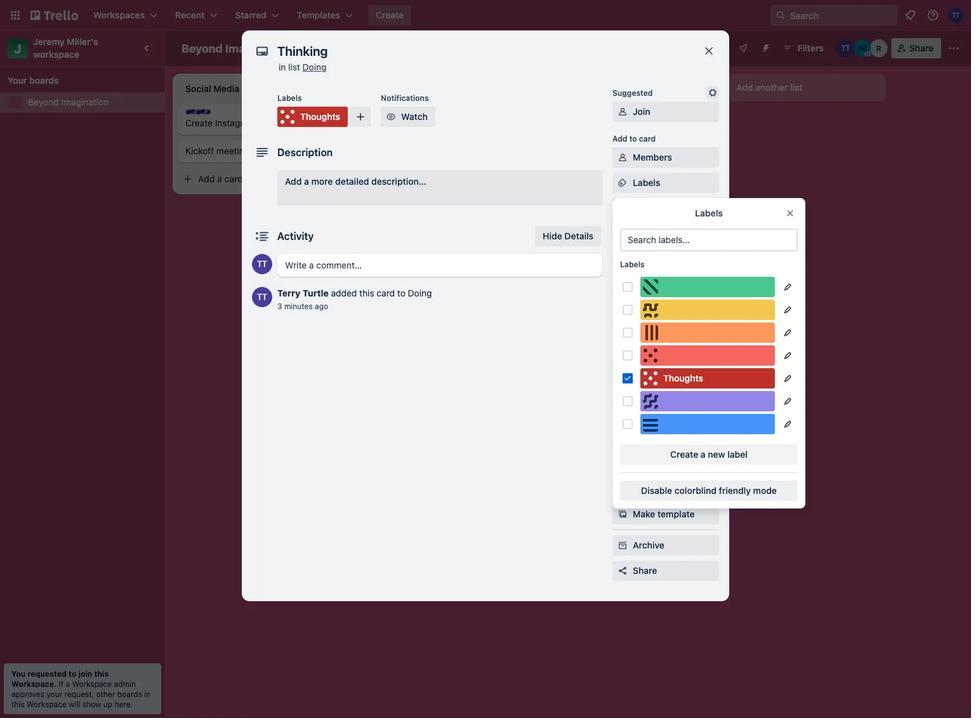Task type: describe. For each thing, give the bounding box(es) containing it.
your
[[47, 689, 62, 698]]

create from template… image
[[686, 116, 696, 126]]

card for add to card
[[639, 134, 656, 143]]

instagram
[[215, 118, 256, 128]]

you
[[11, 669, 26, 678]]

add a card
[[198, 174, 243, 184]]

color: red, title: none menu item
[[641, 345, 775, 366]]

1 horizontal spatial share button
[[892, 38, 942, 58]]

create instagram link
[[185, 117, 333, 130]]

doing link
[[303, 62, 327, 72]]

color: yellow, title: none menu item
[[641, 300, 775, 320]]

hide details link
[[535, 226, 601, 246]]

j
[[14, 41, 21, 56]]

here.
[[115, 700, 133, 709]]

beyond imagination inside board name text box
[[182, 41, 290, 55]]

turtle
[[303, 288, 329, 298]]

back to home image
[[30, 5, 78, 25]]

0 horizontal spatial ups
[[639, 337, 654, 346]]

suggested
[[613, 88, 653, 97]]

sm image for make template
[[616, 508, 629, 521]]

members link
[[613, 147, 719, 168]]

dates button
[[613, 223, 719, 244]]

approves
[[11, 689, 44, 698]]

add for add button
[[633, 407, 650, 418]]

color: blue, title: none menu item
[[641, 414, 775, 434]]

thoughts thinking
[[366, 110, 413, 128]]

color: purple, title: none menu item
[[641, 391, 775, 411]]

add another list button
[[714, 74, 886, 102]]

watch
[[401, 111, 428, 122]]

0 vertical spatial to
[[630, 134, 637, 143]]

0 vertical spatial doing
[[303, 62, 327, 72]]

labels up search labels… text field
[[695, 208, 723, 218]]

archive
[[633, 540, 665, 550]]

Search labels… text field
[[620, 229, 798, 251]]

a for card
[[217, 174, 222, 184]]

checklist link
[[613, 198, 719, 218]]

join link
[[613, 102, 719, 122]]

will
[[69, 700, 80, 709]]

copy
[[633, 483, 655, 494]]

join
[[78, 669, 92, 678]]

checklist
[[633, 203, 672, 213]]

doing inside terry turtle added this card to doing 3 minutes ago
[[408, 288, 432, 298]]

create for create a new label
[[671, 449, 699, 460]]

add a more detailed description… link
[[277, 170, 603, 206]]

0 vertical spatial in
[[279, 62, 286, 72]]

power ups image
[[738, 43, 748, 53]]

create from template… image
[[325, 174, 335, 184]]

sm image for watch
[[385, 110, 397, 123]]

0 horizontal spatial boards
[[29, 75, 59, 86]]

members
[[633, 152, 672, 163]]

card inside terry turtle added this card to doing 3 minutes ago
[[377, 288, 395, 298]]

3
[[277, 302, 282, 310]]

disable colorblind friendly mode button
[[620, 481, 798, 501]]

request,
[[65, 689, 94, 698]]

attachment
[[633, 254, 682, 264]]

requested
[[28, 669, 67, 678]]

color: bold red, title: "thoughts" menu item
[[641, 368, 775, 389]]

fields
[[668, 304, 693, 315]]

add power-ups link
[[613, 350, 719, 371]]

minutes
[[284, 302, 313, 310]]

this inside terry turtle added this card to doing 3 minutes ago
[[359, 288, 374, 298]]

automation image
[[756, 38, 774, 56]]

beyond imagination inside beyond imagination link
[[28, 97, 109, 107]]

watch button
[[381, 107, 435, 127]]

0 notifications image
[[903, 8, 918, 23]]

custom fields
[[633, 304, 693, 315]]

labels link
[[613, 173, 719, 193]]

sm image inside checklist link
[[616, 202, 629, 215]]

disable colorblind friendly mode
[[641, 485, 777, 496]]

1 horizontal spatial workspace
[[72, 679, 112, 688]]

new
[[708, 449, 725, 460]]

add button button
[[613, 403, 719, 423]]

meeting
[[216, 146, 250, 156]]

Write a comment text field
[[277, 254, 603, 277]]

admin
[[114, 679, 136, 688]]

add button
[[633, 407, 680, 418]]

r button
[[870, 39, 888, 57]]

add a more detailed description…
[[285, 176, 426, 187]]

cover link
[[613, 274, 719, 295]]

close popover image
[[785, 208, 796, 218]]

template
[[658, 509, 695, 519]]

custom fields button
[[613, 303, 719, 316]]

jeremy miller's workspace
[[33, 37, 101, 60]]

move link
[[613, 453, 719, 474]]

sm image for move
[[616, 457, 629, 470]]

more
[[311, 176, 333, 187]]

r
[[876, 44, 882, 53]]

your boards
[[8, 75, 59, 86]]

a for workspace
[[66, 679, 70, 688]]

rubyanndersson (rubyanndersson) image
[[870, 39, 888, 57]]

make template link
[[613, 504, 719, 524]]

jeremy miller (jeremymiller198) image
[[854, 39, 872, 57]]

star or unstar board image
[[304, 43, 314, 53]]

imagination inside board name text box
[[225, 41, 290, 55]]

open information menu image
[[927, 9, 940, 22]]

kickoff
[[185, 146, 214, 156]]

add another list
[[736, 82, 803, 93]]

hide
[[543, 231, 562, 241]]

another
[[756, 82, 788, 93]]

0 horizontal spatial share button
[[613, 561, 719, 581]]

if
[[59, 679, 64, 688]]

create a new label
[[671, 449, 748, 460]]

add a card button
[[178, 169, 320, 189]]

sm image for labels
[[616, 176, 629, 189]]

sm image for join
[[616, 105, 629, 118]]

add to card
[[613, 134, 656, 143]]

sm image for members
[[616, 151, 629, 164]]

activity
[[277, 230, 314, 242]]

ago
[[315, 302, 328, 310]]



Task type: locate. For each thing, give the bounding box(es) containing it.
1 horizontal spatial beyond imagination
[[182, 41, 290, 55]]

1 vertical spatial in
[[144, 689, 151, 698]]

boards right your at the top left of the page
[[29, 75, 59, 86]]

thinking
[[366, 118, 401, 128]]

sm image inside make template 'link'
[[616, 508, 629, 521]]

add for add to card
[[613, 134, 628, 143]]

ups
[[639, 337, 654, 346], [682, 355, 699, 366]]

boards inside if a workspace admin approves your request, other boards in this workspace will show up here.
[[117, 689, 142, 698]]

imagination down your boards with 1 items element
[[61, 97, 109, 107]]

1 horizontal spatial create
[[376, 10, 404, 20]]

sm image inside copy link
[[616, 483, 629, 495]]

create for create
[[376, 10, 404, 20]]

description…
[[371, 176, 426, 187]]

1 vertical spatial doing
[[408, 288, 432, 298]]

0 vertical spatial power-
[[613, 337, 639, 346]]

None text field
[[271, 39, 690, 62]]

a for new
[[701, 449, 706, 460]]

kickoff meeting
[[185, 146, 250, 156]]

thoughts up the description
[[300, 111, 340, 122]]

1 horizontal spatial beyond
[[182, 41, 223, 55]]

0 horizontal spatial power-
[[613, 337, 639, 346]]

0 horizontal spatial workspace
[[27, 700, 67, 709]]

add down "power-ups"
[[633, 355, 650, 366]]

1 horizontal spatial to
[[397, 288, 406, 298]]

added
[[331, 288, 357, 298]]

sm image left join
[[616, 105, 629, 118]]

beyond imagination link
[[28, 96, 157, 109]]

0 horizontal spatial card
[[224, 174, 243, 184]]

create button
[[368, 5, 412, 25]]

sm image
[[385, 110, 397, 123], [616, 151, 629, 164], [616, 176, 629, 189], [616, 508, 629, 521]]

0 horizontal spatial imagination
[[61, 97, 109, 107]]

up
[[103, 700, 112, 709]]

in right other
[[144, 689, 151, 698]]

details
[[565, 231, 594, 241]]

1 horizontal spatial doing
[[408, 288, 432, 298]]

0 horizontal spatial share
[[633, 565, 657, 576]]

3 minutes ago link
[[277, 302, 328, 310]]

1 horizontal spatial power-
[[652, 355, 682, 366]]

a left more
[[304, 176, 309, 187]]

Search field
[[786, 6, 897, 25]]

workspace down join on the bottom left
[[72, 679, 112, 688]]

1 horizontal spatial list
[[790, 82, 803, 93]]

sm image inside move link
[[616, 457, 629, 470]]

labels
[[277, 93, 302, 102], [633, 177, 661, 188], [695, 208, 723, 218], [620, 260, 645, 269]]

1 horizontal spatial boards
[[117, 689, 142, 698]]

notifications
[[381, 93, 429, 102]]

boards
[[29, 75, 59, 86], [117, 689, 142, 698]]

0 horizontal spatial create
[[185, 118, 213, 128]]

actions
[[613, 440, 641, 449]]

other
[[96, 689, 115, 698]]

thinking link
[[366, 117, 513, 130]]

hide details
[[543, 231, 594, 241]]

ups up the add power-ups
[[639, 337, 654, 346]]

share button down archive link
[[613, 561, 719, 581]]

this
[[359, 288, 374, 298], [94, 669, 109, 678], [11, 700, 25, 709]]

show menu image
[[948, 42, 961, 55]]

0 vertical spatial share button
[[892, 38, 942, 58]]

1 horizontal spatial imagination
[[225, 41, 290, 55]]

1 horizontal spatial this
[[94, 669, 109, 678]]

sm image for archive
[[616, 539, 629, 552]]

list right another
[[790, 82, 803, 93]]

0 vertical spatial this
[[359, 288, 374, 298]]

sm image left 'copy'
[[616, 483, 629, 495]]

sm image inside labels link
[[616, 176, 629, 189]]

power- down "power-ups"
[[652, 355, 682, 366]]

terry turtle (terryturtle) image
[[949, 8, 964, 23], [837, 39, 855, 57], [252, 254, 272, 274], [252, 287, 272, 307]]

labels down in list doing
[[277, 93, 302, 102]]

0 horizontal spatial to
[[69, 669, 76, 678]]

2 horizontal spatial card
[[639, 134, 656, 143]]

1 horizontal spatial ups
[[682, 355, 699, 366]]

card down the meeting
[[224, 174, 243, 184]]

card inside button
[[224, 174, 243, 184]]

2 horizontal spatial create
[[671, 449, 699, 460]]

filters
[[798, 43, 824, 53]]

copy link
[[613, 479, 719, 499]]

add down kickoff
[[198, 174, 215, 184]]

description
[[277, 146, 333, 158]]

add for add another list
[[736, 82, 753, 93]]

1 vertical spatial create
[[185, 118, 213, 128]]

add left more
[[285, 176, 302, 187]]

power- inside add power-ups link
[[652, 355, 682, 366]]

sm image inside cover link
[[616, 278, 629, 291]]

1 vertical spatial card
[[224, 174, 243, 184]]

1 horizontal spatial in
[[279, 62, 286, 72]]

share
[[910, 43, 934, 53], [633, 565, 657, 576]]

create inside the primary element
[[376, 10, 404, 20]]

0 vertical spatial workspace
[[72, 679, 112, 688]]

2 horizontal spatial thoughts
[[663, 373, 703, 383]]

thoughts inside menu item
[[663, 373, 703, 383]]

add for add a more detailed description…
[[285, 176, 302, 187]]

power- down custom
[[613, 337, 639, 346]]

to inside terry turtle added this card to doing 3 minutes ago
[[397, 288, 406, 298]]

0 vertical spatial card
[[639, 134, 656, 143]]

1 vertical spatial share button
[[613, 561, 719, 581]]

thoughts
[[378, 110, 413, 119], [300, 111, 340, 122], [663, 373, 703, 383]]

card for add a card
[[224, 174, 243, 184]]

1 vertical spatial list
[[790, 82, 803, 93]]

thoughts button up the description
[[277, 107, 348, 127]]

sm image left cover
[[616, 278, 629, 291]]

1 vertical spatial to
[[397, 288, 406, 298]]

add down automation
[[633, 407, 650, 418]]

kickoff meeting link
[[185, 145, 333, 157]]

1 vertical spatial beyond imagination
[[28, 97, 109, 107]]

workspace down your on the bottom left of the page
[[27, 700, 67, 709]]

to inside you requested to join this workspace.
[[69, 669, 76, 678]]

imagination
[[225, 41, 290, 55], [61, 97, 109, 107]]

sm image for cover
[[616, 278, 629, 291]]

archive link
[[613, 535, 719, 556]]

1 vertical spatial ups
[[682, 355, 699, 366]]

search image
[[776, 10, 786, 20]]

0 vertical spatial create
[[376, 10, 404, 20]]

label
[[728, 449, 748, 460]]

miller's
[[67, 37, 98, 47]]

add left another
[[736, 82, 753, 93]]

workspace
[[33, 49, 79, 60]]

card right "added"
[[377, 288, 395, 298]]

thoughts down add power-ups link
[[663, 373, 703, 383]]

join
[[633, 106, 651, 117]]

1 horizontal spatial card
[[377, 288, 395, 298]]

custom
[[633, 304, 666, 315]]

beyond inside board name text box
[[182, 41, 223, 55]]

color: green, title: none menu item
[[641, 277, 775, 297]]

0 vertical spatial ups
[[639, 337, 654, 346]]

make
[[633, 509, 655, 519]]

list left doing link
[[288, 62, 300, 72]]

in inside if a workspace admin approves your request, other boards in this workspace will show up here.
[[144, 689, 151, 698]]

this inside if a workspace admin approves your request, other boards in this workspace will show up here.
[[11, 700, 25, 709]]

2 vertical spatial to
[[69, 669, 76, 678]]

share button down 0 notifications image
[[892, 38, 942, 58]]

thoughts down notifications
[[378, 110, 413, 119]]

0 vertical spatial beyond
[[182, 41, 223, 55]]

0 horizontal spatial list
[[288, 62, 300, 72]]

move
[[633, 458, 656, 469]]

attachment button
[[613, 249, 719, 269]]

imagination up in list doing
[[225, 41, 290, 55]]

0 horizontal spatial beyond imagination
[[28, 97, 109, 107]]

mode
[[753, 485, 777, 496]]

button
[[652, 407, 680, 418]]

labels up checklist
[[633, 177, 661, 188]]

your boards with 1 items element
[[8, 73, 151, 88]]

1 vertical spatial power-
[[652, 355, 682, 366]]

list inside add another list button
[[790, 82, 803, 93]]

0 horizontal spatial thoughts button
[[277, 107, 348, 127]]

terry turtle added this card to doing 3 minutes ago
[[277, 288, 432, 310]]

card
[[639, 134, 656, 143], [224, 174, 243, 184], [377, 288, 395, 298]]

you requested to join this workspace.
[[11, 669, 109, 688]]

add down suggested
[[613, 134, 628, 143]]

workspace.
[[11, 679, 57, 688]]

color: orange, title: none menu item
[[641, 323, 775, 343]]

a
[[217, 174, 222, 184], [304, 176, 309, 187], [701, 449, 706, 460], [66, 679, 70, 688]]

power-ups
[[613, 337, 654, 346]]

disable
[[641, 485, 672, 496]]

sm image left archive at right
[[616, 539, 629, 552]]

doing
[[303, 62, 327, 72], [408, 288, 432, 298]]

in list doing
[[279, 62, 327, 72]]

card up members
[[639, 134, 656, 143]]

create
[[376, 10, 404, 20], [185, 118, 213, 128], [671, 449, 699, 460]]

automation
[[613, 388, 656, 397]]

1 horizontal spatial thoughts
[[378, 110, 413, 119]]

sm image left checklist
[[616, 202, 629, 215]]

this right "added"
[[359, 288, 374, 298]]

sm image
[[707, 86, 719, 99], [616, 105, 629, 118], [616, 202, 629, 215], [616, 278, 629, 291], [616, 457, 629, 470], [616, 483, 629, 495], [616, 539, 629, 552]]

Board name text field
[[175, 38, 296, 58]]

this inside you requested to join this workspace.
[[94, 669, 109, 678]]

ups up color: bold red, title: "thoughts" menu item at the right bottom
[[682, 355, 699, 366]]

0 horizontal spatial doing
[[303, 62, 327, 72]]

to up members
[[630, 134, 637, 143]]

filters button
[[779, 38, 828, 58]]

this down approves
[[11, 700, 25, 709]]

power-
[[613, 337, 639, 346], [652, 355, 682, 366]]

sm image down the actions
[[616, 457, 629, 470]]

in left doing link
[[279, 62, 286, 72]]

create instagram
[[185, 118, 256, 128]]

2 vertical spatial create
[[671, 449, 699, 460]]

to down write a comment text box
[[397, 288, 406, 298]]

1 horizontal spatial thoughts button
[[366, 109, 413, 119]]

doing down write a comment text box
[[408, 288, 432, 298]]

a inside if a workspace admin approves your request, other boards in this workspace will show up here.
[[66, 679, 70, 688]]

your
[[8, 75, 27, 86]]

2 vertical spatial card
[[377, 288, 395, 298]]

0 horizontal spatial this
[[11, 700, 25, 709]]

if a workspace admin approves your request, other boards in this workspace will show up here.
[[11, 679, 151, 709]]

add for add power-ups
[[633, 355, 650, 366]]

a left new
[[701, 449, 706, 460]]

a right if
[[66, 679, 70, 688]]

1 vertical spatial this
[[94, 669, 109, 678]]

workspace visible image
[[327, 43, 337, 53]]

0 horizontal spatial beyond
[[28, 97, 59, 107]]

workspace
[[72, 679, 112, 688], [27, 700, 67, 709]]

1 vertical spatial beyond
[[28, 97, 59, 107]]

to left join on the bottom left
[[69, 669, 76, 678]]

boards down admin
[[117, 689, 142, 698]]

1 vertical spatial workspace
[[27, 700, 67, 709]]

a down kickoff meeting
[[217, 174, 222, 184]]

2 horizontal spatial this
[[359, 288, 374, 298]]

0 vertical spatial imagination
[[225, 41, 290, 55]]

a for more
[[304, 176, 309, 187]]

sm image for copy
[[616, 483, 629, 495]]

sm image inside watch button
[[385, 110, 397, 123]]

1 vertical spatial share
[[633, 565, 657, 576]]

create for create instagram
[[185, 118, 213, 128]]

thoughts button down notifications
[[366, 109, 413, 119]]

1 horizontal spatial share
[[910, 43, 934, 53]]

share left show menu icon
[[910, 43, 934, 53]]

make template
[[633, 509, 695, 519]]

sm image inside archive link
[[616, 539, 629, 552]]

primary element
[[0, 0, 971, 30]]

0 vertical spatial list
[[288, 62, 300, 72]]

2 vertical spatial this
[[11, 700, 25, 709]]

sm image inside join link
[[616, 105, 629, 118]]

add for add a card
[[198, 174, 215, 184]]

doing down star or unstar board image
[[303, 62, 327, 72]]

thoughts inside thoughts thinking
[[378, 110, 413, 119]]

0 vertical spatial boards
[[29, 75, 59, 86]]

1 vertical spatial imagination
[[61, 97, 109, 107]]

colorblind
[[675, 485, 717, 496]]

0 horizontal spatial thoughts
[[300, 111, 340, 122]]

0 vertical spatial beyond imagination
[[182, 41, 290, 55]]

2 horizontal spatial to
[[630, 134, 637, 143]]

share button
[[892, 38, 942, 58], [613, 561, 719, 581]]

0 horizontal spatial in
[[144, 689, 151, 698]]

labels up cover
[[620, 260, 645, 269]]

friendly
[[719, 485, 751, 496]]

add power-ups
[[633, 355, 699, 366]]

share down archive at right
[[633, 565, 657, 576]]

this right join on the bottom left
[[94, 669, 109, 678]]

jeremy
[[33, 37, 65, 47]]

sm image for suggested
[[707, 86, 719, 99]]

sm image up join link
[[707, 86, 719, 99]]

detailed
[[335, 176, 369, 187]]

1 vertical spatial boards
[[117, 689, 142, 698]]

terry
[[277, 288, 301, 298]]

add
[[736, 82, 753, 93], [613, 134, 628, 143], [198, 174, 215, 184], [285, 176, 302, 187], [633, 355, 650, 366], [633, 407, 650, 418]]

sm image inside members link
[[616, 151, 629, 164]]

0 vertical spatial share
[[910, 43, 934, 53]]

cover
[[633, 279, 658, 290]]

thoughts button
[[277, 107, 348, 127], [366, 109, 413, 119]]



Task type: vqa. For each thing, say whether or not it's contained in the screenshot.
this in "If A Workspace Admin Approves Your Request, Other Boards In This Workspace Will Show Up Here."
yes



